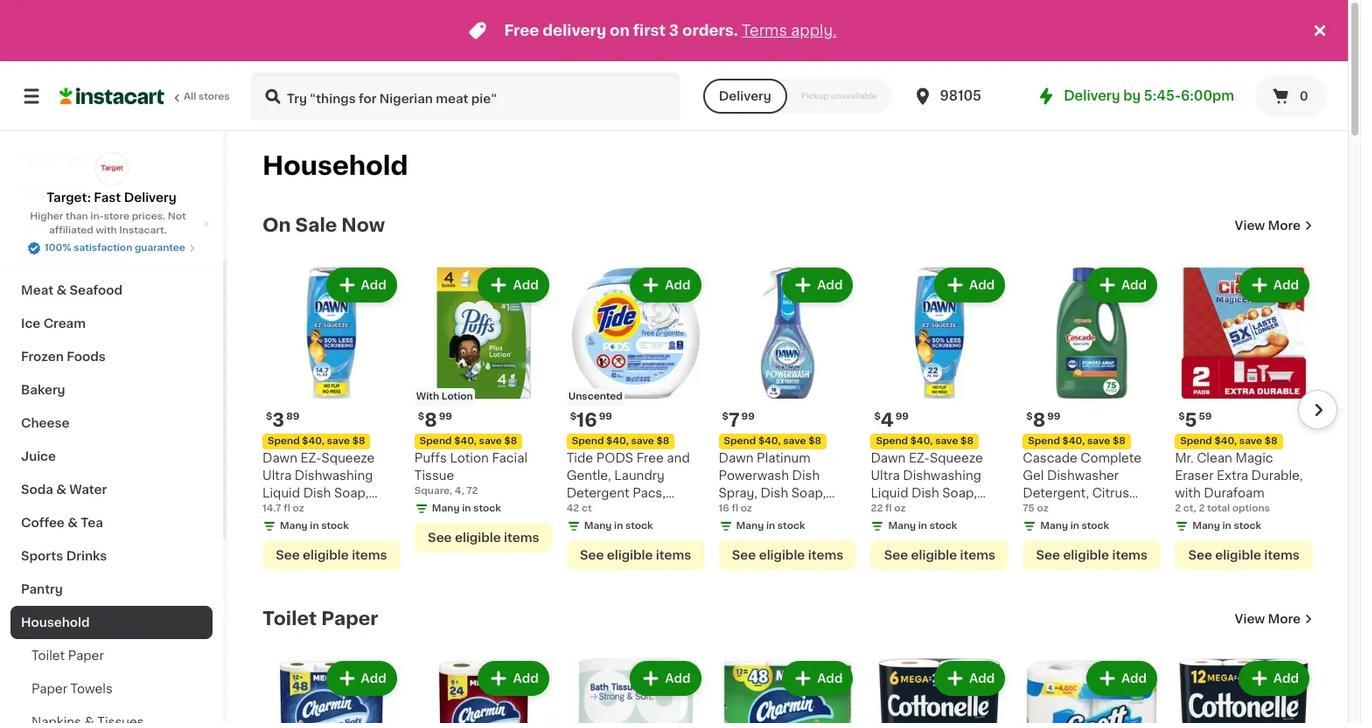 Task type: vqa. For each thing, say whether or not it's contained in the screenshot.
Free to the right
yes



Task type: describe. For each thing, give the bounding box(es) containing it.
eggs
[[71, 218, 103, 230]]

product group containing 16
[[567, 264, 705, 570]]

spend for 14.7 fl oz
[[268, 436, 300, 446]]

$8 for 75 oz
[[1113, 436, 1126, 446]]

save for square, 4, 72
[[479, 436, 502, 446]]

higher than in-store prices. not affiliated with instacart. link
[[14, 210, 209, 238]]

liquid for 4
[[871, 487, 908, 499]]

99 for cascade complete gel dishwasher detergent, citrus breeze scent
[[1047, 412, 1061, 421]]

now
[[341, 216, 385, 234]]

spend for 2 ct, 2 total options
[[1180, 436, 1212, 446]]

4 oz from the left
[[1037, 504, 1049, 513]]

100% satisfaction guarantee
[[45, 243, 185, 253]]

14.7
[[262, 504, 281, 513]]

sale
[[295, 216, 337, 234]]

dawn ez-squeeze ultra dishwashing liquid dish soap, original scent for 3
[[262, 452, 375, 517]]

puffs
[[414, 452, 447, 464]]

see eligible items button for 2 ct, 2 total options
[[1175, 540, 1313, 570]]

stores
[[198, 92, 230, 101]]

0 vertical spatial toilet paper link
[[262, 609, 378, 630]]

all
[[184, 92, 196, 101]]

cascade
[[1023, 452, 1077, 464]]

juice link
[[10, 440, 213, 473]]

$ 8 99 for puffs lotion facial tissue
[[418, 411, 452, 429]]

laundry
[[614, 470, 665, 482]]

72
[[466, 486, 478, 496]]

sports
[[21, 550, 63, 562]]

many in stock for 75 oz
[[1040, 521, 1109, 531]]

see eligible items button for 16 fl oz
[[719, 540, 857, 570]]

ultra for 3
[[262, 470, 292, 482]]

eligible for 16 fl oz
[[759, 549, 805, 561]]

cheese link
[[10, 407, 213, 440]]

in for 22 fl oz
[[918, 521, 927, 531]]

see eligible items button for 14.7 fl oz
[[262, 540, 400, 570]]

spend $40, save $8 for 75 oz
[[1028, 436, 1126, 446]]

$ for 22 fl oz
[[874, 412, 881, 421]]

satisfaction
[[74, 243, 132, 253]]

fl for 4
[[885, 504, 892, 513]]

many for 22 fl oz
[[888, 521, 916, 531]]

items for 14.7 fl oz
[[352, 549, 387, 561]]

affiliated
[[49, 226, 93, 235]]

ultra for 4
[[871, 470, 900, 482]]

0
[[1300, 90, 1308, 102]]

limited time offer region
[[0, 0, 1309, 61]]

100% satisfaction guarantee button
[[27, 238, 196, 255]]

in for 2 ct, 2 total options
[[1222, 521, 1231, 531]]

coffee & tea link
[[10, 506, 213, 540]]

items for square, 4, 72
[[504, 532, 539, 544]]

spend for 22 fl oz
[[876, 436, 908, 446]]

$40, for 16 fl oz
[[758, 436, 781, 446]]

many for 42 ct
[[584, 521, 612, 531]]

pantry link
[[10, 573, 213, 606]]

than
[[66, 212, 88, 221]]

oz for 4
[[894, 504, 906, 513]]

spend for square, 4, 72
[[420, 436, 452, 446]]

magic
[[1235, 452, 1273, 464]]

many for 2 ct, 2 total options
[[1192, 521, 1220, 531]]

coffee
[[21, 517, 65, 529]]

extra
[[1217, 470, 1248, 482]]

snacks & candy
[[21, 251, 125, 263]]

1 horizontal spatial paper
[[68, 650, 104, 662]]

4
[[881, 411, 894, 429]]

items for 16 fl oz
[[808, 549, 843, 561]]

instacart logo image
[[59, 86, 164, 107]]

by
[[1123, 89, 1141, 102]]

clean
[[1197, 452, 1232, 464]]

delivery by 5:45-6:00pm link
[[1036, 86, 1234, 107]]

soda
[[21, 484, 53, 496]]

7 $8 from the left
[[1265, 436, 1278, 446]]

fl for 7
[[732, 504, 738, 513]]

bakery link
[[10, 374, 213, 407]]

1 2 from the left
[[1175, 504, 1181, 513]]

0 vertical spatial toilet
[[262, 610, 317, 628]]

3 inside limited time offer region
[[669, 24, 679, 38]]

3 scent from the left
[[921, 505, 958, 517]]

delivery
[[543, 24, 606, 38]]

delivery by 5:45-6:00pm
[[1064, 89, 1234, 102]]

see eligible items for 16 fl oz
[[732, 549, 843, 561]]

with inside 'mr. clean magic eraser extra durable, with durafoam 2 ct, 2 total options'
[[1175, 487, 1201, 499]]

fresh vegetables
[[21, 151, 130, 164]]

$ 8 99 for cascade complete gel dishwasher detergent, citrus breeze scent
[[1026, 411, 1061, 429]]

mr.
[[1175, 452, 1194, 464]]

in for 75 oz
[[1070, 521, 1079, 531]]

target: fast delivery link
[[47, 152, 176, 206]]

gel
[[1023, 470, 1044, 482]]

soda & water
[[21, 484, 107, 496]]

99 for dawn platinum powerwash dish spray, dish soap, fresh scent
[[741, 412, 755, 421]]

pantry
[[21, 583, 63, 596]]

14.7 fl oz
[[262, 504, 304, 513]]

$ 16 99
[[570, 411, 612, 429]]

98105 button
[[912, 72, 1017, 121]]

lotion for with
[[441, 392, 473, 401]]

Search field
[[252, 73, 678, 119]]

instacart.
[[119, 226, 167, 235]]

$8 for 22 fl oz
[[961, 436, 973, 446]]

items for 42 ct
[[656, 549, 691, 561]]

meat
[[21, 284, 53, 297]]

scent inside cascade complete gel dishwasher detergent, citrus breeze scent
[[1068, 505, 1105, 517]]

in for 14.7 fl oz
[[310, 521, 319, 531]]

$ for 42 ct
[[570, 412, 576, 421]]

first
[[633, 24, 666, 38]]

$40, for 22 fl oz
[[910, 436, 933, 446]]

candy
[[83, 251, 125, 263]]

coffee & tea
[[21, 517, 103, 529]]

5:45-
[[1144, 89, 1181, 102]]

gentle,
[[567, 470, 611, 482]]

target:
[[47, 192, 91, 204]]

foods
[[67, 351, 106, 363]]

see for 75 oz
[[1036, 549, 1060, 561]]

frozen foods
[[21, 351, 106, 363]]

breeze
[[1023, 505, 1065, 517]]

0 button
[[1255, 75, 1327, 117]]

100%
[[45, 243, 71, 253]]

platinum
[[757, 452, 811, 464]]

2 2 from the left
[[1199, 504, 1205, 513]]

see eligible items button for square, 4, 72
[[414, 523, 553, 553]]

eligible for 2 ct, 2 total options
[[1215, 549, 1261, 561]]

0 vertical spatial unscented
[[568, 392, 623, 401]]

view more for toilet paper
[[1235, 613, 1301, 625]]

tea
[[81, 517, 103, 529]]

paper towels
[[31, 683, 113, 695]]

0 vertical spatial 16
[[576, 411, 597, 429]]

many in stock for 14.7 fl oz
[[280, 521, 349, 531]]

$ 5 59
[[1178, 411, 1212, 429]]

ez- for 4
[[909, 452, 930, 464]]

on
[[262, 216, 291, 234]]

square,
[[414, 486, 452, 496]]

save for 42 ct
[[631, 436, 654, 446]]

spend $40, save $8 for 22 fl oz
[[876, 436, 973, 446]]

8 for puffs lotion facial tissue
[[424, 411, 437, 429]]

save for 2 ct, 2 total options
[[1239, 436, 1262, 446]]

98105
[[940, 89, 981, 102]]

fresh fruit
[[21, 185, 88, 197]]

on sale now
[[262, 216, 385, 234]]

$8 for 16 fl oz
[[808, 436, 821, 446]]

cascade complete gel dishwasher detergent, citrus breeze scent
[[1023, 452, 1142, 517]]

eligible for 14.7 fl oz
[[303, 549, 349, 561]]

see for 2 ct, 2 total options
[[1188, 549, 1212, 561]]

fresh for fresh fruit
[[21, 185, 56, 197]]

tissue
[[414, 470, 454, 482]]

0 vertical spatial toilet paper
[[262, 610, 378, 628]]

and
[[667, 452, 690, 464]]

free inside limited time offer region
[[504, 24, 539, 38]]

many in stock for 22 fl oz
[[888, 521, 957, 531]]

puffs lotion facial tissue square, 4, 72
[[414, 452, 528, 496]]

fresh inside dawn platinum powerwash dish spray, dish soap, fresh scent
[[719, 505, 753, 517]]

items for 75 oz
[[1112, 549, 1148, 561]]

see eligible items button for 42 ct
[[567, 540, 705, 570]]

terms apply. link
[[742, 24, 837, 38]]

seafood
[[70, 284, 122, 297]]

stock for square, 4, 72
[[473, 504, 501, 513]]

ice cream link
[[10, 307, 213, 340]]

ez- for 3
[[300, 452, 321, 464]]

dawn platinum powerwash dish spray, dish soap, fresh scent
[[719, 452, 826, 517]]

save for 14.7 fl oz
[[327, 436, 350, 446]]



Task type: locate. For each thing, give the bounding box(es) containing it.
2 oz from the left
[[741, 504, 752, 513]]

& for meat
[[56, 284, 67, 297]]

2 8 from the left
[[1033, 411, 1045, 429]]

3 left 89
[[272, 411, 285, 429]]

1 oz from the left
[[293, 504, 304, 513]]

see down ct
[[580, 549, 604, 561]]

& right soda
[[56, 484, 66, 496]]

1 vertical spatial 16
[[719, 504, 729, 513]]

fresh up the 'fresh fruit'
[[21, 151, 56, 164]]

spend $40, save $8 down $ 4 99
[[876, 436, 973, 446]]

0 horizontal spatial with
[[96, 226, 117, 235]]

view more
[[1235, 220, 1301, 232], [1235, 613, 1301, 625]]

2 dawn from the left
[[719, 452, 754, 464]]

1 soap, from the left
[[334, 487, 369, 499]]

pacs,
[[633, 487, 666, 499]]

spend for 16 fl oz
[[724, 436, 756, 446]]

0 horizontal spatial 3
[[272, 411, 285, 429]]

1 vertical spatial view more
[[1235, 613, 1301, 625]]

75 oz
[[1023, 504, 1049, 513]]

& left eggs
[[58, 218, 68, 230]]

juice
[[21, 450, 56, 463]]

scent
[[313, 505, 349, 517], [756, 505, 792, 517], [921, 505, 958, 517], [1068, 505, 1105, 517]]

dawn for 4
[[871, 452, 906, 464]]

3 $8 from the left
[[656, 436, 669, 446]]

1 horizontal spatial liquid
[[871, 487, 908, 499]]

99 inside $ 4 99
[[895, 412, 909, 421]]

0 horizontal spatial toilet paper
[[31, 650, 104, 662]]

view for on sale now
[[1235, 220, 1265, 232]]

1 horizontal spatial dishwashing
[[903, 470, 981, 482]]

scent inside dawn platinum powerwash dish spray, dish soap, fresh scent
[[756, 505, 792, 517]]

0 horizontal spatial 8
[[424, 411, 437, 429]]

target: fast delivery logo image
[[95, 152, 128, 185]]

2 horizontal spatial paper
[[321, 610, 378, 628]]

99 inside $ 16 99
[[599, 412, 612, 421]]

7 $40, from the left
[[1215, 436, 1237, 446]]

0 horizontal spatial 16
[[576, 411, 597, 429]]

stock
[[473, 504, 501, 513], [321, 521, 349, 531], [625, 521, 653, 531], [777, 521, 805, 531], [930, 521, 957, 531], [1082, 521, 1109, 531], [1234, 521, 1261, 531]]

$40, for 2 ct, 2 total options
[[1215, 436, 1237, 446]]

dawn inside dawn platinum powerwash dish spray, dish soap, fresh scent
[[719, 452, 754, 464]]

1 horizontal spatial $ 8 99
[[1026, 411, 1061, 429]]

delivery inside "link"
[[1064, 89, 1120, 102]]

1 horizontal spatial 2
[[1199, 504, 1205, 513]]

see eligible items down 14.7 fl oz at the bottom left of page
[[276, 549, 387, 561]]

stock for 42 ct
[[625, 521, 653, 531]]

soap, for 3
[[334, 487, 369, 499]]

dawn ez-squeeze ultra dishwashing liquid dish soap, original scent for 4
[[871, 452, 983, 517]]

dishwashing up "22 fl oz"
[[903, 470, 981, 482]]

& for dairy
[[58, 218, 68, 230]]

0 vertical spatial lotion
[[441, 392, 473, 401]]

frozen
[[21, 351, 64, 363]]

fl down spray,
[[732, 504, 738, 513]]

2 original from the left
[[871, 505, 918, 517]]

in for 16 fl oz
[[766, 521, 775, 531]]

2 scent from the left
[[756, 505, 792, 517]]

eligible for 42 ct
[[607, 549, 653, 561]]

1 vertical spatial toilet paper
[[31, 650, 104, 662]]

mr. clean magic eraser extra durable, with durafoam 2 ct, 2 total options
[[1175, 452, 1303, 513]]

product group containing 4
[[871, 264, 1009, 570]]

0 horizontal spatial liquid
[[262, 487, 300, 499]]

$ 8 99 up cascade
[[1026, 411, 1061, 429]]

liquid for 3
[[262, 487, 300, 499]]

oz for 7
[[741, 504, 752, 513]]

apply.
[[791, 24, 837, 38]]

6 $40, from the left
[[1062, 436, 1085, 446]]

0 horizontal spatial paper
[[31, 683, 67, 695]]

1 horizontal spatial 16
[[719, 504, 729, 513]]

oz right 22
[[894, 504, 906, 513]]

ez-
[[300, 452, 321, 464], [909, 452, 930, 464]]

1 vertical spatial lotion
[[450, 452, 489, 464]]

many in stock for 16 fl oz
[[736, 521, 805, 531]]

$ for 2 ct, 2 total options
[[1178, 412, 1185, 421]]

1 original from the left
[[262, 505, 310, 517]]

in for square, 4, 72
[[462, 504, 471, 513]]

1 vertical spatial view
[[1235, 613, 1265, 625]]

2 soap, from the left
[[791, 487, 826, 499]]

0 horizontal spatial fl
[[284, 504, 290, 513]]

original for 3
[[262, 505, 310, 517]]

$ inside $ 3 89
[[266, 412, 272, 421]]

spend $40, save $8 for 42 ct
[[572, 436, 669, 446]]

2 $ 8 99 from the left
[[1026, 411, 1061, 429]]

1 horizontal spatial squeeze
[[930, 452, 983, 464]]

squeeze for 3
[[321, 452, 375, 464]]

1 vertical spatial free
[[637, 452, 664, 464]]

see eligible items button down 14.7 fl oz at the bottom left of page
[[262, 540, 400, 570]]

$ inside $ 7 99
[[722, 412, 729, 421]]

3 soap, from the left
[[942, 487, 977, 499]]

22 fl oz
[[871, 504, 906, 513]]

paper
[[321, 610, 378, 628], [68, 650, 104, 662], [31, 683, 67, 695]]

1 view more link from the top
[[1235, 217, 1313, 234]]

1 fl from the left
[[284, 504, 290, 513]]

with up the ct,
[[1175, 487, 1201, 499]]

durafoam
[[1204, 487, 1265, 499]]

3 dawn from the left
[[871, 452, 906, 464]]

3 $ from the left
[[570, 412, 576, 421]]

2 save from the left
[[479, 436, 502, 446]]

free left delivery
[[504, 24, 539, 38]]

8 up cascade
[[1033, 411, 1045, 429]]

0 horizontal spatial 2
[[1175, 504, 1181, 513]]

$8 for 42 ct
[[656, 436, 669, 446]]

original for 4
[[871, 505, 918, 517]]

not
[[168, 212, 186, 221]]

dawn ez-squeeze ultra dishwashing liquid dish soap, original scent
[[262, 452, 375, 517], [871, 452, 983, 517]]

delivery inside button
[[719, 90, 771, 102]]

$40,
[[302, 436, 325, 446], [454, 436, 477, 446], [606, 436, 629, 446], [758, 436, 781, 446], [910, 436, 933, 446], [1062, 436, 1085, 446], [1215, 436, 1237, 446]]

5 $40, from the left
[[910, 436, 933, 446]]

99 up cascade
[[1047, 412, 1061, 421]]

product group containing 3
[[262, 264, 400, 570]]

89
[[286, 412, 300, 421]]

dawn ez-squeeze ultra dishwashing liquid dish soap, original scent down $ 4 99
[[871, 452, 983, 517]]

target: fast delivery
[[47, 192, 176, 204]]

item carousel region
[[238, 257, 1337, 581]]

3 right first
[[669, 24, 679, 38]]

many
[[432, 504, 460, 513], [280, 521, 308, 531], [584, 521, 612, 531], [736, 521, 764, 531], [888, 521, 916, 531], [1040, 521, 1068, 531], [1192, 521, 1220, 531]]

delivery left by
[[1064, 89, 1120, 102]]

delivery down terms
[[719, 90, 771, 102]]

oz
[[293, 504, 304, 513], [741, 504, 752, 513], [894, 504, 906, 513], [1037, 504, 1049, 513]]

1 horizontal spatial toilet paper
[[262, 610, 378, 628]]

in-
[[90, 212, 104, 221]]

5 $8 from the left
[[961, 436, 973, 446]]

5 99 from the left
[[1047, 412, 1061, 421]]

5
[[1185, 411, 1197, 429]]

& right meat
[[56, 284, 67, 297]]

free up laundry
[[637, 452, 664, 464]]

tide pods free and gentle, laundry detergent pacs, unscented
[[567, 452, 690, 517]]

ultra up "22 fl oz"
[[871, 470, 900, 482]]

3 spend $40, save $8 from the left
[[572, 436, 669, 446]]

4 spend from the left
[[724, 436, 756, 446]]

1 ultra from the left
[[262, 470, 292, 482]]

2 squeeze from the left
[[930, 452, 983, 464]]

2 fl from the left
[[732, 504, 738, 513]]

2 view from the top
[[1235, 613, 1265, 625]]

see eligible items button down pacs, at the bottom left of the page
[[567, 540, 705, 570]]

lotion inside "puffs lotion facial tissue square, 4, 72"
[[450, 452, 489, 464]]

4 spend $40, save $8 from the left
[[724, 436, 821, 446]]

toilet
[[262, 610, 317, 628], [31, 650, 65, 662]]

1 dawn from the left
[[262, 452, 297, 464]]

service type group
[[703, 79, 891, 114]]

with lotion
[[416, 392, 473, 401]]

99 for puffs lotion facial tissue
[[439, 412, 452, 421]]

many in stock for 42 ct
[[584, 521, 653, 531]]

powerwash
[[719, 470, 789, 482]]

2 ez- from the left
[[909, 452, 930, 464]]

pods
[[596, 452, 633, 464]]

7 $ from the left
[[1178, 412, 1185, 421]]

oz for 3
[[293, 504, 304, 513]]

fl for 3
[[284, 504, 290, 513]]

2 $40, from the left
[[454, 436, 477, 446]]

2 liquid from the left
[[871, 487, 908, 499]]

spend $40, save $8 for square, 4, 72
[[420, 436, 517, 446]]

7 spend from the left
[[1180, 436, 1212, 446]]

1 horizontal spatial dawn ez-squeeze ultra dishwashing liquid dish soap, original scent
[[871, 452, 983, 517]]

1 $8 from the left
[[352, 436, 365, 446]]

spend down $ 7 99
[[724, 436, 756, 446]]

ct,
[[1183, 504, 1196, 513]]

many down breeze
[[1040, 521, 1068, 531]]

dishwasher
[[1047, 470, 1119, 482]]

many in stock down 72
[[432, 504, 501, 513]]

lotion right with
[[441, 392, 473, 401]]

spend $40, save $8 up cascade
[[1028, 436, 1126, 446]]

7
[[729, 411, 740, 429]]

stock for 14.7 fl oz
[[321, 521, 349, 531]]

stock for 2 ct, 2 total options
[[1234, 521, 1261, 531]]

3 inside item carousel region
[[272, 411, 285, 429]]

1 horizontal spatial 3
[[669, 24, 679, 38]]

& for coffee
[[68, 517, 78, 529]]

0 vertical spatial view more
[[1235, 220, 1301, 232]]

spend $40, save $8 for 16 fl oz
[[724, 436, 821, 446]]

dairy & eggs
[[21, 218, 103, 230]]

8 down with
[[424, 411, 437, 429]]

add button
[[328, 269, 395, 301], [480, 269, 547, 301], [632, 269, 699, 301], [784, 269, 851, 301], [936, 269, 1004, 301], [1088, 269, 1156, 301], [1240, 269, 1308, 301], [328, 663, 395, 694], [480, 663, 547, 694], [632, 663, 699, 694], [784, 663, 851, 694], [936, 663, 1004, 694], [1088, 663, 1156, 694], [1240, 663, 1308, 694]]

1 horizontal spatial fl
[[732, 504, 738, 513]]

see for square, 4, 72
[[428, 532, 452, 544]]

0 vertical spatial 3
[[669, 24, 679, 38]]

household link
[[10, 606, 213, 639]]

1 horizontal spatial ultra
[[871, 470, 900, 482]]

see eligible items button for 22 fl oz
[[871, 540, 1009, 570]]

cream
[[43, 318, 86, 330]]

dishwashing
[[295, 470, 373, 482], [903, 470, 981, 482]]

dishwashing for 4
[[903, 470, 981, 482]]

free inside tide pods free and gentle, laundry detergent pacs, unscented
[[637, 452, 664, 464]]

see eligible items button down options
[[1175, 540, 1313, 570]]

with down in-
[[96, 226, 117, 235]]

unscented inside tide pods free and gentle, laundry detergent pacs, unscented
[[567, 505, 634, 517]]

lotion for puffs
[[450, 452, 489, 464]]

see down breeze
[[1036, 549, 1060, 561]]

tide
[[567, 452, 593, 464]]

0 horizontal spatial $ 8 99
[[418, 411, 452, 429]]

99 right 7
[[741, 412, 755, 421]]

many down total
[[1192, 521, 1220, 531]]

spend up mr.
[[1180, 436, 1212, 446]]

0 horizontal spatial toilet paper link
[[10, 639, 213, 673]]

see down the ct,
[[1188, 549, 1212, 561]]

fresh vegetables link
[[10, 141, 213, 174]]

2 vertical spatial paper
[[31, 683, 67, 695]]

1 vertical spatial household
[[21, 617, 90, 629]]

0 horizontal spatial ez-
[[300, 452, 321, 464]]

0 horizontal spatial squeeze
[[321, 452, 375, 464]]

prices.
[[132, 212, 165, 221]]

2 left the ct,
[[1175, 504, 1181, 513]]

see for 42 ct
[[580, 549, 604, 561]]

spend $40, save $8 for 2 ct, 2 total options
[[1180, 436, 1278, 446]]

2 dawn ez-squeeze ultra dishwashing liquid dish soap, original scent from the left
[[871, 452, 983, 517]]

see eligible items down 72
[[428, 532, 539, 544]]

2 spend from the left
[[420, 436, 452, 446]]

spend for 75 oz
[[1028, 436, 1060, 446]]

more for toilet paper
[[1268, 613, 1301, 625]]

2 view more from the top
[[1235, 613, 1301, 625]]

1 horizontal spatial original
[[871, 505, 918, 517]]

0 vertical spatial household
[[262, 153, 408, 178]]

soap, inside dawn platinum powerwash dish spray, dish soap, fresh scent
[[791, 487, 826, 499]]

dawn for 7
[[719, 452, 754, 464]]

0 horizontal spatial dishwashing
[[295, 470, 373, 482]]

1 vertical spatial fresh
[[21, 185, 56, 197]]

5 $ from the left
[[874, 412, 881, 421]]

75
[[1023, 504, 1035, 513]]

1 view more from the top
[[1235, 220, 1301, 232]]

with
[[96, 226, 117, 235], [1175, 487, 1201, 499]]

3 spend from the left
[[572, 436, 604, 446]]

& inside coffee & tea link
[[68, 517, 78, 529]]

liquid up "22 fl oz"
[[871, 487, 908, 499]]

see eligible items button
[[414, 523, 553, 553], [262, 540, 400, 570], [567, 540, 705, 570], [719, 540, 857, 570], [871, 540, 1009, 570], [1023, 540, 1161, 570], [1175, 540, 1313, 570]]

0 vertical spatial view
[[1235, 220, 1265, 232]]

$ for 14.7 fl oz
[[266, 412, 272, 421]]

dawn down $ 3 89
[[262, 452, 297, 464]]

see eligible items button for 75 oz
[[1023, 540, 1161, 570]]

many down square,
[[432, 504, 460, 513]]

0 horizontal spatial household
[[21, 617, 90, 629]]

$ inside $ 4 99
[[874, 412, 881, 421]]

spend $40, save $8 up pods at bottom
[[572, 436, 669, 446]]

all stores
[[184, 92, 230, 101]]

see eligible items for square, 4, 72
[[428, 532, 539, 544]]

2 horizontal spatial soap,
[[942, 487, 977, 499]]

with inside higher than in-store prices. not affiliated with instacart.
[[96, 226, 117, 235]]

more for on sale now
[[1268, 220, 1301, 232]]

4 99 from the left
[[895, 412, 909, 421]]

1 99 from the left
[[439, 412, 452, 421]]

toilet paper
[[262, 610, 378, 628], [31, 650, 104, 662]]

2 vertical spatial fresh
[[719, 505, 753, 517]]

1 horizontal spatial 8
[[1033, 411, 1045, 429]]

orders.
[[682, 24, 738, 38]]

spend down $ 3 89
[[268, 436, 300, 446]]

59
[[1199, 412, 1212, 421]]

$ 7 99
[[722, 411, 755, 429]]

6 $ from the left
[[1026, 412, 1033, 421]]

1 $ from the left
[[266, 412, 272, 421]]

see eligible items down "22 fl oz"
[[884, 549, 995, 561]]

1 vertical spatial unscented
[[567, 505, 634, 517]]

3 99 from the left
[[741, 412, 755, 421]]

meat & seafood
[[21, 284, 122, 297]]

ultra up 14.7
[[262, 470, 292, 482]]

1 horizontal spatial ez-
[[909, 452, 930, 464]]

product group containing 5
[[1175, 264, 1313, 570]]

1 horizontal spatial toilet
[[262, 610, 317, 628]]

16 down spray,
[[719, 504, 729, 513]]

None search field
[[250, 72, 680, 121]]

$ for square, 4, 72
[[418, 412, 424, 421]]

3 save from the left
[[631, 436, 654, 446]]

spend $40, save $8 up platinum
[[724, 436, 821, 446]]

see eligible items for 75 oz
[[1036, 549, 1148, 561]]

ez- down $ 4 99
[[909, 452, 930, 464]]

22
[[871, 504, 883, 513]]

1 dishwashing from the left
[[295, 470, 373, 482]]

1 vertical spatial paper
[[68, 650, 104, 662]]

view more link for on sale now
[[1235, 217, 1313, 234]]

free delivery on first 3 orders. terms apply.
[[504, 24, 837, 38]]

dawn up powerwash
[[719, 452, 754, 464]]

1 horizontal spatial with
[[1175, 487, 1201, 499]]

drinks
[[66, 550, 107, 562]]

0 horizontal spatial toilet
[[31, 650, 65, 662]]

bakery
[[21, 384, 65, 396]]

fl right 22
[[885, 504, 892, 513]]

fresh fruit link
[[10, 174, 213, 207]]

spend for 42 ct
[[572, 436, 604, 446]]

4 save from the left
[[783, 436, 806, 446]]

6 $8 from the left
[[1113, 436, 1126, 446]]

fresh down spray,
[[719, 505, 753, 517]]

higher
[[30, 212, 63, 221]]

1 vertical spatial 3
[[272, 411, 285, 429]]

see down "22 fl oz"
[[884, 549, 908, 561]]

many in stock for square, 4, 72
[[432, 504, 501, 513]]

$ for 75 oz
[[1026, 412, 1033, 421]]

spend down $ 4 99
[[876, 436, 908, 446]]

soap, for 4
[[942, 487, 977, 499]]

3 fl from the left
[[885, 504, 892, 513]]

2 ultra from the left
[[871, 470, 900, 482]]

soap,
[[334, 487, 369, 499], [791, 487, 826, 499], [942, 487, 977, 499]]

0 vertical spatial more
[[1268, 220, 1301, 232]]

scent right 16 fl oz
[[756, 505, 792, 517]]

2 $ from the left
[[418, 412, 424, 421]]

fl right 14.7
[[284, 504, 290, 513]]

0 vertical spatial free
[[504, 24, 539, 38]]

4 $ from the left
[[722, 412, 729, 421]]

scent down citrus at the right bottom of page
[[1068, 505, 1105, 517]]

1 dawn ez-squeeze ultra dishwashing liquid dish soap, original scent from the left
[[262, 452, 375, 517]]

save for 16 fl oz
[[783, 436, 806, 446]]

0 vertical spatial view more link
[[1235, 217, 1313, 234]]

0 vertical spatial fresh
[[21, 151, 56, 164]]

$ for 16 fl oz
[[722, 412, 729, 421]]

delivery up prices.
[[124, 192, 176, 204]]

see for 16 fl oz
[[732, 549, 756, 561]]

1 vertical spatial view more link
[[1235, 610, 1313, 628]]

many down 14.7 fl oz at the bottom left of page
[[280, 521, 308, 531]]

2 horizontal spatial dawn
[[871, 452, 906, 464]]

dairy
[[21, 218, 55, 230]]

1 horizontal spatial delivery
[[719, 90, 771, 102]]

0 horizontal spatial free
[[504, 24, 539, 38]]

& inside snacks & candy link
[[70, 251, 80, 263]]

4 $8 from the left
[[808, 436, 821, 446]]

6 spend $40, save $8 from the left
[[1028, 436, 1126, 446]]

2 dishwashing from the left
[[903, 470, 981, 482]]

1 view from the top
[[1235, 220, 1265, 232]]

see down 16 fl oz
[[732, 549, 756, 561]]

1 ez- from the left
[[300, 452, 321, 464]]

facial
[[492, 452, 528, 464]]

$40, for 42 ct
[[606, 436, 629, 446]]

3 oz from the left
[[894, 504, 906, 513]]

all stores link
[[59, 72, 231, 121]]

scent right "22 fl oz"
[[921, 505, 958, 517]]

see eligible items down options
[[1188, 549, 1300, 561]]

1 $ 8 99 from the left
[[418, 411, 452, 429]]

0 vertical spatial with
[[96, 226, 117, 235]]

1 horizontal spatial dawn
[[719, 452, 754, 464]]

2 view more link from the top
[[1235, 610, 1313, 628]]

7 save from the left
[[1239, 436, 1262, 446]]

dishwashing up 14.7 fl oz at the bottom left of page
[[295, 470, 373, 482]]

1 horizontal spatial toilet paper link
[[262, 609, 378, 630]]

1 horizontal spatial free
[[637, 452, 664, 464]]

dawn down 4
[[871, 452, 906, 464]]

fruit
[[59, 185, 88, 197]]

many in stock for 2 ct, 2 total options
[[1192, 521, 1261, 531]]

product group containing 7
[[719, 264, 857, 570]]

see eligible items button down "22 fl oz"
[[871, 540, 1009, 570]]

many in stock down breeze
[[1040, 521, 1109, 531]]

1 spend from the left
[[268, 436, 300, 446]]

$ inside $ 5 59
[[1178, 412, 1185, 421]]

fresh
[[21, 151, 56, 164], [21, 185, 56, 197], [719, 505, 753, 517]]

liquid up 14.7 fl oz at the bottom left of page
[[262, 487, 300, 499]]

99 down with lotion
[[439, 412, 452, 421]]

0 horizontal spatial delivery
[[124, 192, 176, 204]]

1 squeeze from the left
[[321, 452, 375, 464]]

household down pantry
[[21, 617, 90, 629]]

2 right the ct,
[[1199, 504, 1205, 513]]

spend up tide
[[572, 436, 604, 446]]

many in stock down "22 fl oz"
[[888, 521, 957, 531]]

dairy & eggs link
[[10, 207, 213, 241]]

many in stock down total
[[1192, 521, 1261, 531]]

16 fl oz
[[719, 504, 752, 513]]

6 save from the left
[[1087, 436, 1110, 446]]

many in stock down ct
[[584, 521, 653, 531]]

many down 16 fl oz
[[736, 521, 764, 531]]

1 more from the top
[[1268, 220, 1301, 232]]

16 up tide
[[576, 411, 597, 429]]

0 horizontal spatial ultra
[[262, 470, 292, 482]]

many down ct
[[584, 521, 612, 531]]

terms
[[742, 24, 787, 38]]

8
[[424, 411, 437, 429], [1033, 411, 1045, 429]]

save for 22 fl oz
[[935, 436, 958, 446]]

0 vertical spatial paper
[[321, 610, 378, 628]]

1 horizontal spatial household
[[262, 153, 408, 178]]

2 99 from the left
[[599, 412, 612, 421]]

view more for on sale now
[[1235, 220, 1301, 232]]

0 horizontal spatial original
[[262, 505, 310, 517]]

stock for 22 fl oz
[[930, 521, 957, 531]]

1 save from the left
[[327, 436, 350, 446]]

99 up pods at bottom
[[599, 412, 612, 421]]

5 spend from the left
[[876, 436, 908, 446]]

many in stock down 16 fl oz
[[736, 521, 805, 531]]

see eligible items button down citrus at the right bottom of page
[[1023, 540, 1161, 570]]

view
[[1235, 220, 1265, 232], [1235, 613, 1265, 625]]

on
[[610, 24, 630, 38]]

see eligible items button down 72
[[414, 523, 553, 553]]

2 more from the top
[[1268, 613, 1301, 625]]

& inside dairy & eggs link
[[58, 218, 68, 230]]

1 vertical spatial toilet
[[31, 650, 65, 662]]

1 vertical spatial with
[[1175, 487, 1201, 499]]

paper towels link
[[10, 673, 213, 706]]

4,
[[455, 486, 464, 496]]

2
[[1175, 504, 1181, 513], [1199, 504, 1205, 513]]

1 spend $40, save $8 from the left
[[268, 436, 365, 446]]

see for 14.7 fl oz
[[276, 549, 300, 561]]

see eligible items for 42 ct
[[580, 549, 691, 561]]

options
[[1232, 504, 1270, 513]]

store
[[104, 212, 129, 221]]

paper inside the paper towels link
[[31, 683, 67, 695]]

household up on sale now
[[262, 153, 408, 178]]

1 scent from the left
[[313, 505, 349, 517]]

see down square,
[[428, 532, 452, 544]]

see for 22 fl oz
[[884, 549, 908, 561]]

& inside soda & water link
[[56, 484, 66, 496]]

save
[[327, 436, 350, 446], [479, 436, 502, 446], [631, 436, 654, 446], [783, 436, 806, 446], [935, 436, 958, 446], [1087, 436, 1110, 446], [1239, 436, 1262, 446]]

see eligible items for 14.7 fl oz
[[276, 549, 387, 561]]

spend $40, save $8 up clean
[[1180, 436, 1278, 446]]

1 vertical spatial toilet paper link
[[10, 639, 213, 673]]

2 horizontal spatial fl
[[885, 504, 892, 513]]

ez- up 14.7 fl oz at the bottom left of page
[[300, 452, 321, 464]]

delivery for delivery by 5:45-6:00pm
[[1064, 89, 1120, 102]]

fast
[[94, 192, 121, 204]]

guarantee
[[135, 243, 185, 253]]

sports drinks link
[[10, 540, 213, 573]]

toilet paper link
[[262, 609, 378, 630], [10, 639, 213, 673]]

& for snacks
[[70, 251, 80, 263]]

many for 14.7 fl oz
[[280, 521, 308, 531]]

dawn for 3
[[262, 452, 297, 464]]

lotion
[[441, 392, 473, 401], [450, 452, 489, 464]]

5 spend $40, save $8 from the left
[[876, 436, 973, 446]]

eligible for square, 4, 72
[[455, 532, 501, 544]]

stock for 16 fl oz
[[777, 521, 805, 531]]

1 $40, from the left
[[302, 436, 325, 446]]

& left the 'tea'
[[68, 517, 78, 529]]

spend $40, save $8 down 89
[[268, 436, 365, 446]]

3 $40, from the left
[[606, 436, 629, 446]]

5 save from the left
[[935, 436, 958, 446]]

0 horizontal spatial dawn ez-squeeze ultra dishwashing liquid dish soap, original scent
[[262, 452, 375, 517]]

6 spend from the left
[[1028, 436, 1060, 446]]

99 for dawn ez-squeeze ultra dishwashing liquid dish soap, original scent
[[895, 412, 909, 421]]

0 horizontal spatial soap,
[[334, 487, 369, 499]]

ct
[[582, 504, 592, 513]]

fresh up higher
[[21, 185, 56, 197]]

see eligible items for 22 fl oz
[[884, 549, 995, 561]]

on sale now link
[[262, 215, 385, 236]]

many for square, 4, 72
[[432, 504, 460, 513]]

2 horizontal spatial delivery
[[1064, 89, 1120, 102]]

many in stock down 14.7 fl oz at the bottom left of page
[[280, 521, 349, 531]]

scent right 14.7 fl oz at the bottom left of page
[[313, 505, 349, 517]]

& down affiliated
[[70, 251, 80, 263]]

4 scent from the left
[[1068, 505, 1105, 517]]

see down 14.7 fl oz at the bottom left of page
[[276, 549, 300, 561]]

view for toilet paper
[[1235, 613, 1265, 625]]

spend up cascade
[[1028, 436, 1060, 446]]

1 8 from the left
[[424, 411, 437, 429]]

7 spend $40, save $8 from the left
[[1180, 436, 1278, 446]]

1 liquid from the left
[[262, 487, 300, 499]]

dawn ez-squeeze ultra dishwashing liquid dish soap, original scent down 89
[[262, 452, 375, 517]]

oz right the 75
[[1037, 504, 1049, 513]]

99 inside $ 7 99
[[741, 412, 755, 421]]

1 vertical spatial more
[[1268, 613, 1301, 625]]

1 horizontal spatial soap,
[[791, 487, 826, 499]]

see eligible items button down 16 fl oz
[[719, 540, 857, 570]]

2 spend $40, save $8 from the left
[[420, 436, 517, 446]]

see eligible items down citrus at the right bottom of page
[[1036, 549, 1148, 561]]

& inside the meat & seafood link
[[56, 284, 67, 297]]

with
[[416, 392, 439, 401]]

dishwashing for 3
[[295, 470, 373, 482]]

spend up puffs at the left of the page
[[420, 436, 452, 446]]

4 $40, from the left
[[758, 436, 781, 446]]

durable,
[[1251, 470, 1303, 482]]

many down "22 fl oz"
[[888, 521, 916, 531]]

product group
[[262, 264, 400, 570], [414, 264, 553, 553], [567, 264, 705, 570], [719, 264, 857, 570], [871, 264, 1009, 570], [1023, 264, 1161, 570], [1175, 264, 1313, 570], [262, 658, 400, 723], [414, 658, 553, 723], [567, 658, 705, 723], [719, 658, 857, 723], [871, 658, 1009, 723], [1023, 658, 1161, 723], [1175, 658, 1313, 723]]

unscented up $ 16 99
[[568, 392, 623, 401]]

stock for 75 oz
[[1082, 521, 1109, 531]]

2 $8 from the left
[[504, 436, 517, 446]]

0 horizontal spatial dawn
[[262, 452, 297, 464]]

$ inside $ 16 99
[[570, 412, 576, 421]]



